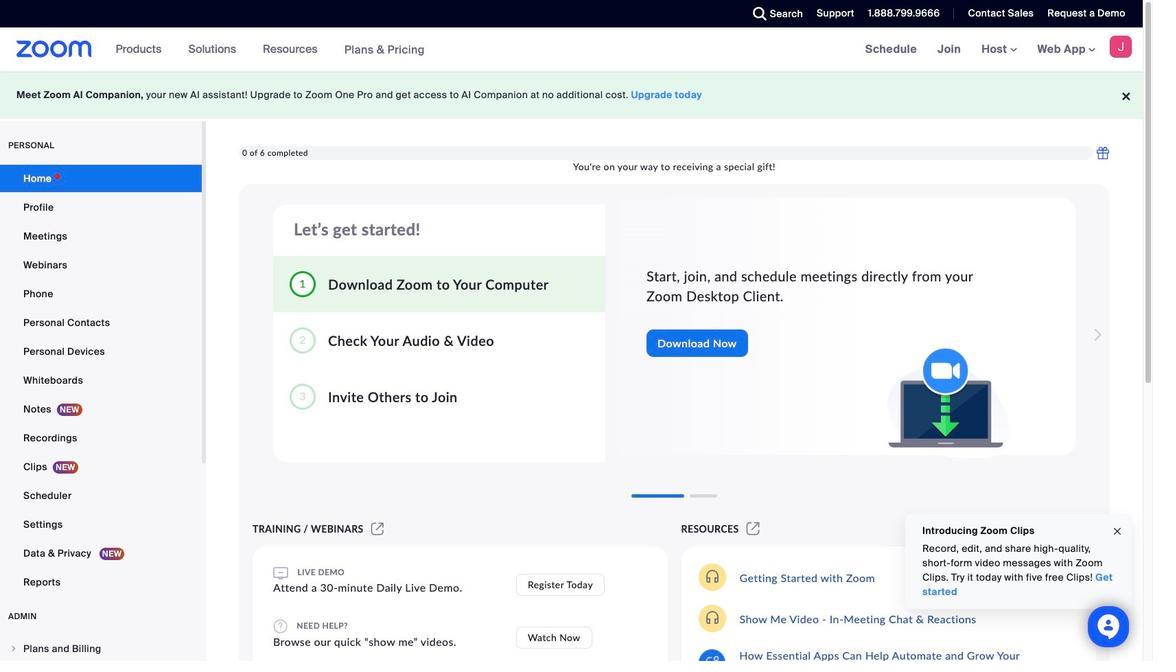 Task type: locate. For each thing, give the bounding box(es) containing it.
0 horizontal spatial window new image
[[369, 523, 386, 535]]

footer
[[0, 71, 1143, 119]]

1 horizontal spatial window new image
[[744, 523, 762, 535]]

1 window new image from the left
[[369, 523, 386, 535]]

2 window new image from the left
[[744, 523, 762, 535]]

window new image
[[369, 523, 386, 535], [744, 523, 762, 535]]

profile picture image
[[1110, 36, 1132, 58]]

personal menu menu
[[0, 165, 202, 597]]

banner
[[0, 27, 1143, 72]]

menu item
[[0, 636, 202, 661]]

next image
[[1086, 321, 1105, 349]]

meetings navigation
[[855, 27, 1143, 72]]



Task type: vqa. For each thing, say whether or not it's contained in the screenshot.
&
no



Task type: describe. For each thing, give the bounding box(es) containing it.
close image
[[1112, 523, 1123, 539]]

right image
[[10, 645, 18, 653]]

zoom logo image
[[16, 40, 92, 58]]

product information navigation
[[105, 27, 435, 72]]



